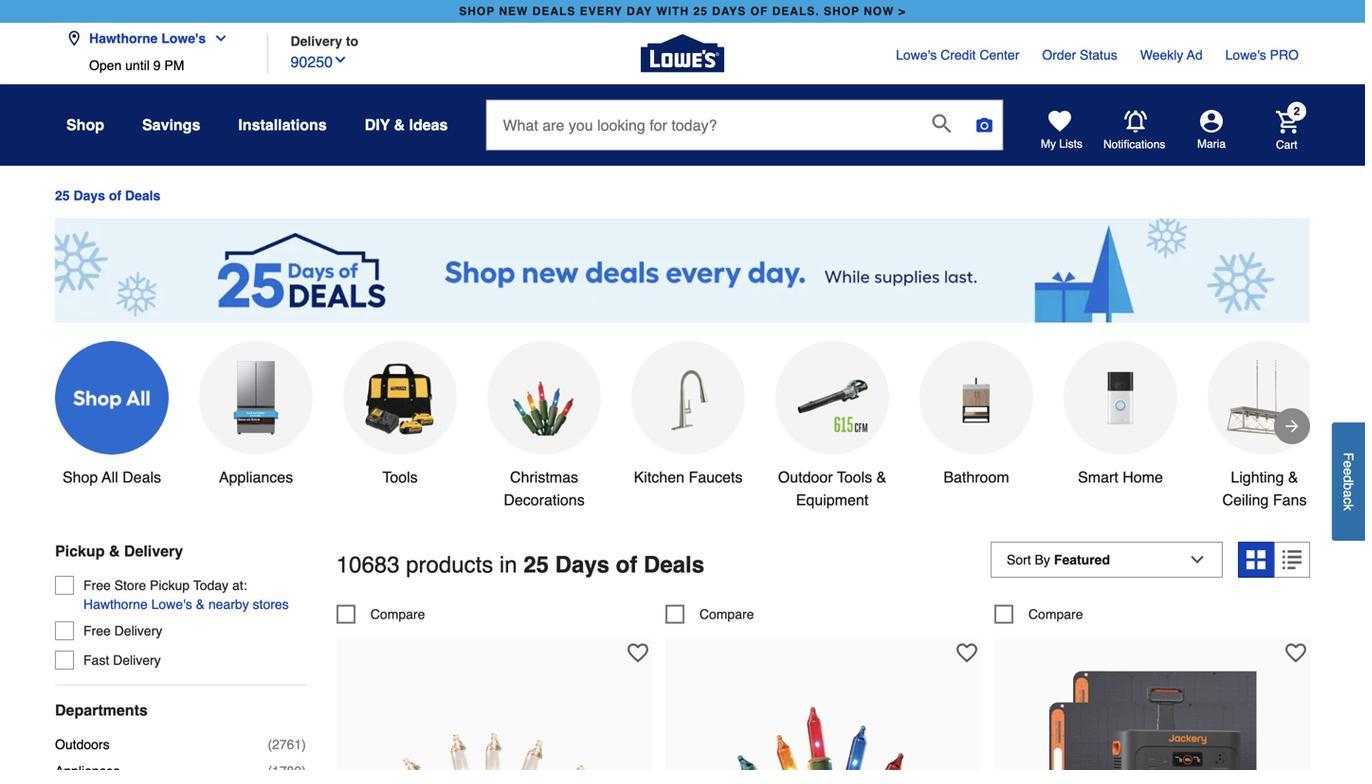 Task type: describe. For each thing, give the bounding box(es) containing it.
store
[[114, 578, 146, 593]]

days
[[712, 5, 747, 18]]

2 vertical spatial 25
[[524, 552, 549, 578]]

1 horizontal spatial pickup
[[150, 578, 190, 593]]

5014723619 element
[[995, 606, 1083, 625]]

bathroom
[[944, 469, 1010, 486]]

outdoor tools & equipment image
[[795, 360, 871, 436]]

( 2761 )
[[268, 738, 306, 753]]

0 horizontal spatial 25
[[55, 188, 70, 203]]

lighting & ceiling fans
[[1223, 469, 1307, 509]]

lowe's pro
[[1226, 47, 1299, 63]]

jackery explorer 2000 plus solar generator 3000-watt portable power station (2 solar panels included) image
[[1048, 649, 1257, 771]]

b
[[1341, 483, 1357, 491]]

chevron down image
[[206, 31, 229, 46]]

today
[[193, 578, 229, 593]]

outdoor
[[778, 469, 833, 486]]

until
[[125, 58, 150, 73]]

christmas decorations
[[504, 469, 585, 509]]

>
[[899, 5, 906, 18]]

0 vertical spatial deals
[[125, 188, 161, 203]]

location image
[[66, 31, 82, 46]]

deals inside button
[[122, 469, 161, 486]]

lowe's down free store pickup today at:
[[151, 597, 192, 612]]

cart
[[1276, 138, 1298, 151]]

lowe's pro link
[[1226, 46, 1299, 64]]

arrow right image
[[1283, 417, 1302, 436]]

compare for 1001813154 element
[[700, 607, 754, 623]]

lowe's home improvement lists image
[[1049, 110, 1072, 133]]

day
[[627, 5, 653, 18]]

lighting
[[1231, 469, 1284, 486]]

Search Query text field
[[487, 101, 917, 150]]

1001813120 element
[[336, 606, 425, 625]]

appliances
[[219, 469, 293, 486]]

fast
[[83, 653, 109, 668]]

f e e d b a c k
[[1341, 453, 1357, 511]]

smart
[[1078, 469, 1119, 486]]

products
[[406, 552, 493, 578]]

tools image
[[362, 360, 438, 436]]

order
[[1043, 47, 1076, 63]]

2 vertical spatial deals
[[644, 552, 705, 578]]

savings
[[142, 116, 200, 134]]

& inside outdoor tools & equipment
[[877, 469, 887, 486]]

open
[[89, 58, 122, 73]]

my
[[1041, 138, 1056, 151]]

1 shop from the left
[[459, 5, 495, 18]]

shop all deals image
[[55, 341, 169, 455]]

2 shop from the left
[[824, 5, 860, 18]]

25 days of deals. shop new deals every day. while supplies last. image
[[55, 218, 1311, 323]]

hawthorne for hawthorne lowe's
[[89, 31, 158, 46]]

order status
[[1043, 47, 1118, 63]]

shop new deals every day with 25 days of deals. shop now >
[[459, 5, 906, 18]]

90250
[[291, 53, 333, 71]]

2
[[1294, 105, 1300, 118]]

lowe's credit center
[[896, 47, 1020, 63]]

1 vertical spatial of
[[616, 552, 638, 578]]

lowe's left credit
[[896, 47, 937, 63]]

outdoor tools & equipment button
[[776, 341, 890, 512]]

departments element
[[55, 702, 306, 721]]

25 days of deals
[[55, 188, 161, 203]]

new
[[499, 5, 529, 18]]

every
[[580, 5, 623, 18]]

nearby
[[208, 597, 249, 612]]

lowe's credit center link
[[896, 46, 1020, 64]]

departments
[[55, 702, 148, 720]]

0 horizontal spatial pickup
[[55, 543, 105, 560]]

pro
[[1270, 47, 1299, 63]]

pm
[[164, 58, 184, 73]]

installations
[[238, 116, 327, 134]]

holiday living 100-count 20.62-ft white incandescent plug-in christmas string lights image
[[390, 649, 599, 771]]

heart outline image
[[1286, 644, 1307, 664]]

& down today
[[196, 597, 205, 612]]

with
[[657, 5, 689, 18]]

open until 9 pm
[[89, 58, 184, 73]]

order status link
[[1043, 46, 1118, 64]]

savings button
[[142, 108, 200, 142]]

in
[[500, 552, 517, 578]]

decorations
[[504, 492, 585, 509]]

free delivery
[[83, 624, 162, 639]]

bathroom image
[[939, 360, 1015, 436]]

lists
[[1060, 138, 1083, 151]]

& for delivery
[[109, 543, 120, 560]]

my lists link
[[1041, 110, 1083, 152]]

k
[[1341, 505, 1357, 511]]

maria
[[1198, 138, 1226, 151]]

kitchen
[[634, 469, 685, 486]]

hawthorne lowe's button
[[66, 19, 236, 58]]

90250 button
[[291, 49, 348, 73]]

of
[[751, 5, 768, 18]]

9
[[153, 58, 161, 73]]

tools inside outdoor tools & equipment
[[837, 469, 873, 486]]

weekly ad link
[[1141, 46, 1203, 64]]

1 tools from the left
[[382, 469, 418, 486]]

tools button
[[343, 341, 457, 489]]

smart home button
[[1064, 341, 1178, 489]]

ad
[[1187, 47, 1203, 63]]

chevron down image
[[333, 52, 348, 67]]

christmas decorations image
[[506, 360, 582, 436]]

shop button
[[66, 108, 104, 142]]

kitchen faucets button
[[632, 341, 745, 489]]

lighting & ceiling fans button
[[1208, 341, 1322, 512]]



Task type: locate. For each thing, give the bounding box(es) containing it.
outdoor tools & equipment
[[778, 469, 887, 509]]

fans
[[1273, 492, 1307, 509]]

1 vertical spatial deals
[[122, 469, 161, 486]]

1 horizontal spatial compare
[[700, 607, 754, 623]]

& right diy
[[394, 116, 405, 134]]

d
[[1341, 476, 1357, 483]]

center
[[980, 47, 1020, 63]]

of
[[109, 188, 121, 203], [616, 552, 638, 578]]

kitchen faucets
[[634, 469, 743, 486]]

shop for shop
[[66, 116, 104, 134]]

& up store
[[109, 543, 120, 560]]

days right in
[[555, 552, 610, 578]]

holiday living 100-count 20.62-ft multicolor incandescent plug-in christmas string lights image
[[719, 649, 928, 771]]

hawthorne lowe's & nearby stores button
[[83, 595, 289, 614]]

1 heart outline image from the left
[[628, 644, 648, 664]]

hawthorne
[[89, 31, 158, 46], [83, 597, 148, 612]]

delivery up 90250
[[291, 34, 342, 49]]

compare inside 1001813120 element
[[371, 607, 425, 623]]

camera image
[[975, 116, 994, 135]]

now
[[864, 5, 895, 18]]

1 vertical spatial pickup
[[150, 578, 190, 593]]

equipment
[[796, 492, 869, 509]]

compare for 1001813120 element
[[371, 607, 425, 623]]

christmas decorations button
[[487, 341, 601, 512]]

25
[[694, 5, 708, 18], [55, 188, 70, 203], [524, 552, 549, 578]]

1 vertical spatial shop
[[63, 469, 98, 486]]

tools up equipment
[[837, 469, 873, 486]]

1 horizontal spatial 25
[[524, 552, 549, 578]]

10683 products in 25 days of deals
[[336, 552, 705, 578]]

list view image
[[1283, 551, 1302, 570]]

shop
[[66, 116, 104, 134], [63, 469, 98, 486]]

free store pickup today at:
[[83, 578, 247, 593]]

delivery up free store pickup today at:
[[124, 543, 183, 560]]

shop all deals
[[63, 469, 161, 486]]

a
[[1341, 491, 1357, 498]]

status
[[1080, 47, 1118, 63]]

1001813154 element
[[666, 606, 754, 625]]

1 horizontal spatial days
[[555, 552, 610, 578]]

1 compare from the left
[[371, 607, 425, 623]]

1 e from the top
[[1341, 461, 1357, 468]]

shop left the "new"
[[459, 5, 495, 18]]

c
[[1341, 498, 1357, 505]]

compare for 5014723619 element
[[1029, 607, 1083, 623]]

0 vertical spatial shop
[[66, 116, 104, 134]]

appliances image
[[218, 360, 294, 436]]

tools
[[382, 469, 418, 486], [837, 469, 873, 486]]

ceiling
[[1223, 492, 1269, 509]]

diy & ideas button
[[365, 108, 448, 142]]

& up fans
[[1289, 469, 1299, 486]]

free
[[83, 578, 111, 593], [83, 624, 111, 639]]

pickup up hawthorne lowe's & nearby stores
[[150, 578, 190, 593]]

hawthorne up open until 9 pm
[[89, 31, 158, 46]]

lowe's home improvement logo image
[[641, 12, 725, 95]]

ideas
[[409, 116, 448, 134]]

2 free from the top
[[83, 624, 111, 639]]

deals up 1001813154 element
[[644, 552, 705, 578]]

2 heart outline image from the left
[[957, 644, 978, 664]]

smart home
[[1078, 469, 1163, 486]]

hawthorne lowe's & nearby stores
[[83, 597, 289, 612]]

shop down open
[[66, 116, 104, 134]]

0 vertical spatial free
[[83, 578, 111, 593]]

all
[[102, 469, 118, 486]]

1 horizontal spatial shop
[[824, 5, 860, 18]]

lowe's home improvement cart image
[[1276, 111, 1299, 133]]

outdoors
[[55, 738, 110, 753]]

at:
[[232, 578, 247, 593]]

25 down the shop button
[[55, 188, 70, 203]]

None search field
[[486, 100, 1004, 168]]

delivery
[[291, 34, 342, 49], [124, 543, 183, 560], [114, 624, 162, 639], [113, 653, 161, 668]]

heart outline image
[[628, 644, 648, 664], [957, 644, 978, 664]]

e
[[1341, 461, 1357, 468], [1341, 468, 1357, 476]]

0 vertical spatial days
[[73, 188, 105, 203]]

deals right all
[[122, 469, 161, 486]]

25 right with
[[694, 5, 708, 18]]

compare inside 1001813154 element
[[700, 607, 754, 623]]

free for free delivery
[[83, 624, 111, 639]]

1 vertical spatial 25
[[55, 188, 70, 203]]

shop for shop all deals
[[63, 469, 98, 486]]

delivery up 'fast delivery'
[[114, 624, 162, 639]]

maria button
[[1166, 110, 1257, 152]]

hawthorne for hawthorne lowe's & nearby stores
[[83, 597, 148, 612]]

days
[[73, 188, 105, 203], [555, 552, 610, 578]]

installations button
[[238, 108, 327, 142]]

grid view image
[[1247, 551, 1266, 570]]

compare
[[371, 607, 425, 623], [700, 607, 754, 623], [1029, 607, 1083, 623]]

pickup & delivery
[[55, 543, 183, 560]]

0 vertical spatial hawthorne
[[89, 31, 158, 46]]

0 horizontal spatial of
[[109, 188, 121, 203]]

& right outdoor at the right bottom of page
[[877, 469, 887, 486]]

2 horizontal spatial compare
[[1029, 607, 1083, 623]]

0 vertical spatial of
[[109, 188, 121, 203]]

1 horizontal spatial tools
[[837, 469, 873, 486]]

2 tools from the left
[[837, 469, 873, 486]]

0 horizontal spatial days
[[73, 188, 105, 203]]

& inside the lighting & ceiling fans
[[1289, 469, 1299, 486]]

deals.
[[773, 5, 820, 18]]

shop inside button
[[63, 469, 98, 486]]

to
[[346, 34, 359, 49]]

home
[[1123, 469, 1163, 486]]

shop left all
[[63, 469, 98, 486]]

hawthorne lowe's
[[89, 31, 206, 46]]

10683
[[336, 552, 400, 578]]

0 horizontal spatial heart outline image
[[628, 644, 648, 664]]

1 vertical spatial hawthorne
[[83, 597, 148, 612]]

weekly ad
[[1141, 47, 1203, 63]]

lowe's home improvement notification center image
[[1125, 110, 1147, 133]]

stores
[[253, 597, 289, 612]]

notifications
[[1104, 138, 1166, 151]]

lowe's left pro
[[1226, 47, 1267, 63]]

2 e from the top
[[1341, 468, 1357, 476]]

lowe's up pm
[[161, 31, 206, 46]]

shop left now
[[824, 5, 860, 18]]

hawthorne down store
[[83, 597, 148, 612]]

0 vertical spatial pickup
[[55, 543, 105, 560]]

shop all deals button
[[55, 341, 169, 489]]

25 days of deals link
[[55, 188, 161, 203]]

free left store
[[83, 578, 111, 593]]

shop new deals every day with 25 days of deals. shop now > link
[[455, 0, 910, 23]]

1 vertical spatial days
[[555, 552, 610, 578]]

0 horizontal spatial tools
[[382, 469, 418, 486]]

days down the shop button
[[73, 188, 105, 203]]

fast delivery
[[83, 653, 161, 668]]

my lists
[[1041, 138, 1083, 151]]

e up the b
[[1341, 468, 1357, 476]]

deals down savings "button"
[[125, 188, 161, 203]]

bathroom button
[[920, 341, 1034, 489]]

0 vertical spatial 25
[[694, 5, 708, 18]]

0 horizontal spatial shop
[[459, 5, 495, 18]]

lighting & ceiling fans image
[[1227, 360, 1303, 436]]

diy
[[365, 116, 390, 134]]

weekly
[[1141, 47, 1184, 63]]

search image
[[933, 114, 952, 133]]

2 horizontal spatial 25
[[694, 5, 708, 18]]

delivery to
[[291, 34, 359, 49]]

lowe's
[[161, 31, 206, 46], [896, 47, 937, 63], [1226, 47, 1267, 63], [151, 597, 192, 612]]

free for free store pickup today at:
[[83, 578, 111, 593]]

e up d
[[1341, 461, 1357, 468]]

2761
[[272, 738, 302, 753]]

appliances button
[[199, 341, 313, 489]]

kitchen faucets image
[[651, 360, 726, 436]]

25 right in
[[524, 552, 549, 578]]

f e e d b a c k button
[[1332, 423, 1366, 541]]

3 compare from the left
[[1029, 607, 1083, 623]]

&
[[394, 116, 405, 134], [877, 469, 887, 486], [1289, 469, 1299, 486], [109, 543, 120, 560], [196, 597, 205, 612]]

& for ceiling
[[1289, 469, 1299, 486]]

1 horizontal spatial heart outline image
[[957, 644, 978, 664]]

pickup down all
[[55, 543, 105, 560]]

tools down tools image
[[382, 469, 418, 486]]

(
[[268, 738, 272, 753]]

f
[[1341, 453, 1357, 461]]

2 compare from the left
[[700, 607, 754, 623]]

compare inside 5014723619 element
[[1029, 607, 1083, 623]]

deals
[[533, 5, 576, 18]]

1 vertical spatial free
[[83, 624, 111, 639]]

free up 'fast'
[[83, 624, 111, 639]]

& for ideas
[[394, 116, 405, 134]]

credit
[[941, 47, 976, 63]]

0 horizontal spatial compare
[[371, 607, 425, 623]]

delivery down the free delivery
[[113, 653, 161, 668]]

1 free from the top
[[83, 578, 111, 593]]

1 horizontal spatial of
[[616, 552, 638, 578]]

christmas
[[510, 469, 578, 486]]

faucets
[[689, 469, 743, 486]]



Task type: vqa. For each thing, say whether or not it's contained in the screenshot.
Lowe's inside the "link"
yes



